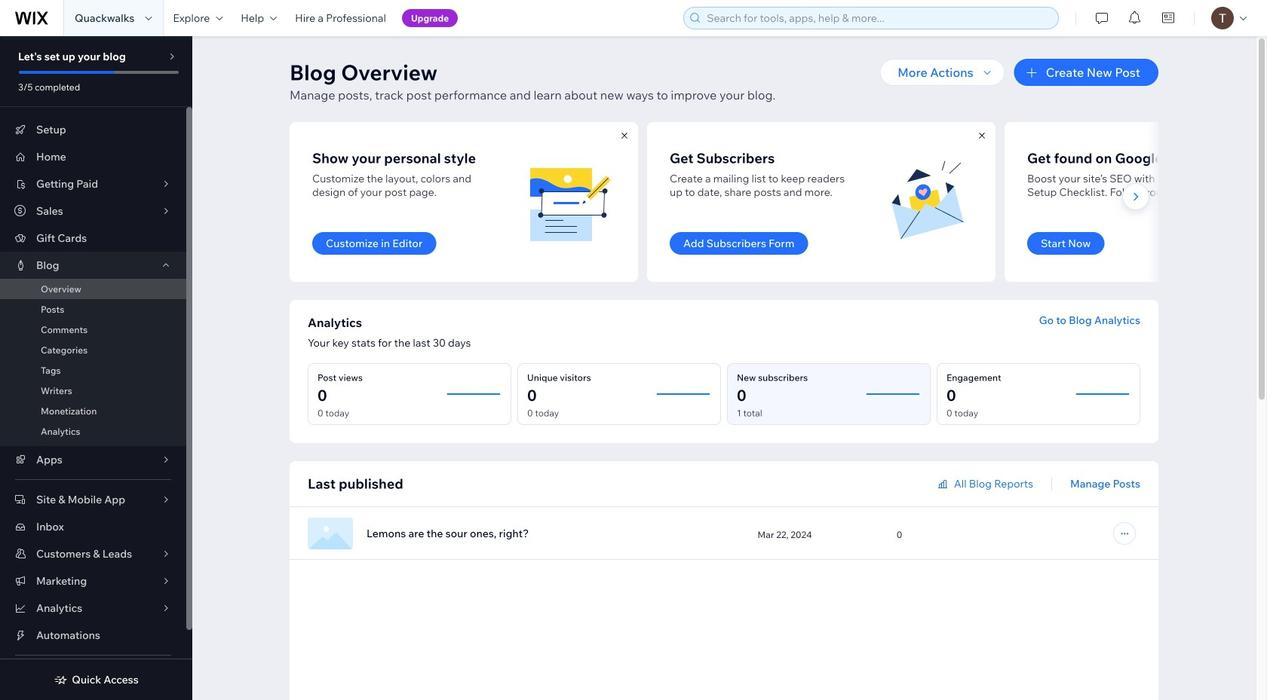 Task type: locate. For each thing, give the bounding box(es) containing it.
list
[[290, 122, 1267, 282]]

sidebar element
[[0, 36, 192, 701]]



Task type: describe. For each thing, give the bounding box(es) containing it.
blog overview.dealer.customize post page.title image
[[525, 157, 616, 247]]

blog overview.dealer.get subscribers.title image
[[883, 157, 973, 247]]

Search for tools, apps, help & more... field
[[702, 8, 1054, 29]]



Task type: vqa. For each thing, say whether or not it's contained in the screenshot.
Mobile
no



